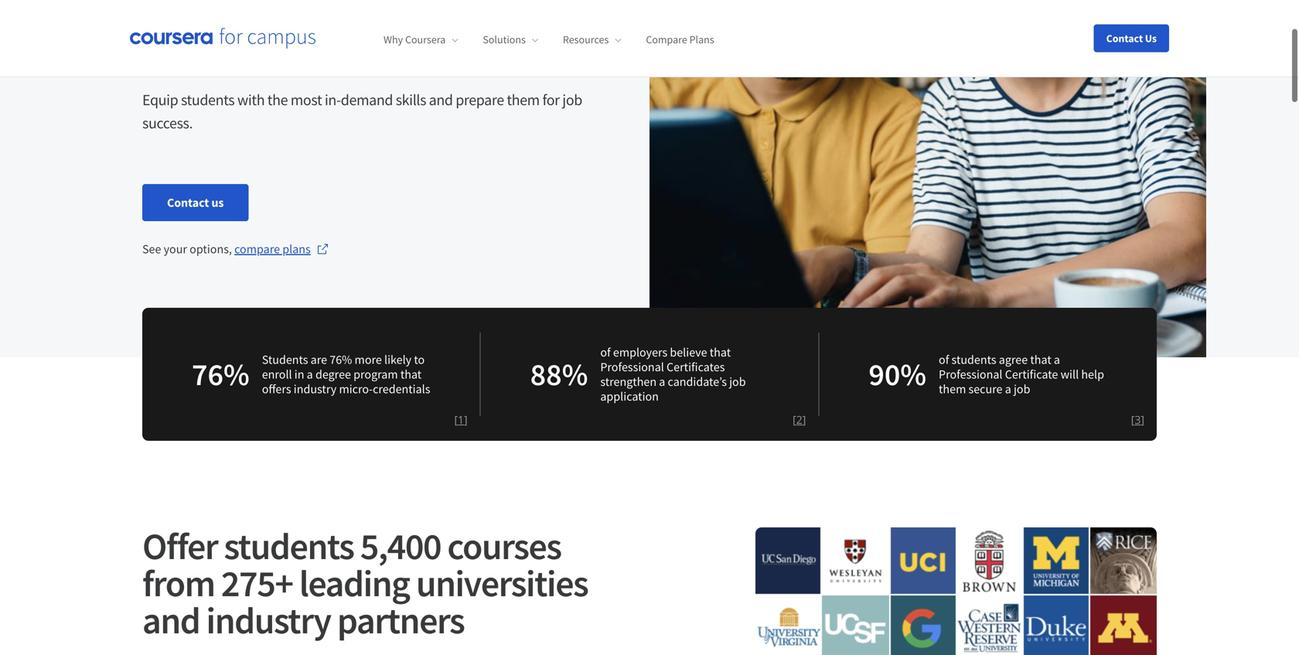 Task type: vqa. For each thing, say whether or not it's contained in the screenshot.
OFFERED
no



Task type: locate. For each thing, give the bounding box(es) containing it.
2 horizontal spatial ]
[[1141, 412, 1145, 427]]

industry
[[294, 381, 337, 397], [206, 597, 331, 644]]

of inside the of students agree that a professional certificate will help them secure a job
[[939, 352, 949, 367]]

] for 76%
[[464, 412, 468, 427]]

plans
[[283, 241, 311, 257]]

0 horizontal spatial of
[[601, 345, 611, 360]]

0 horizontal spatial ]
[[464, 412, 468, 427]]

1 horizontal spatial 76%
[[330, 352, 352, 367]]

contact inside button
[[1107, 31, 1143, 45]]

of left employers
[[601, 345, 611, 360]]

for
[[543, 90, 560, 109]]

compare plans
[[646, 33, 714, 47]]

certificates
[[667, 359, 725, 375]]

that inside the of students agree that a professional certificate will help them secure a job
[[1031, 352, 1052, 367]]

of for 90%
[[939, 352, 949, 367]]

students for of
[[952, 352, 997, 367]]

and inside offer students 5,400 courses from 275+ leading universities and industry partners
[[142, 597, 200, 644]]

76% right are
[[330, 352, 352, 367]]

students
[[181, 90, 235, 109], [952, 352, 997, 367], [224, 523, 354, 569]]

0 horizontal spatial that
[[401, 367, 422, 382]]

them left for
[[507, 90, 540, 109]]

and down offer
[[142, 597, 200, 644]]

secure
[[969, 381, 1003, 397]]

most
[[291, 90, 322, 109]]

students for offer
[[224, 523, 354, 569]]

professional up application
[[601, 359, 664, 375]]

agree
[[999, 352, 1028, 367]]

job
[[563, 90, 582, 109], [729, 374, 746, 389], [1014, 381, 1031, 397]]

1 horizontal spatial of
[[939, 352, 949, 367]]

1 vertical spatial contact
[[167, 195, 209, 210]]

contact us
[[167, 195, 224, 210]]

partners
[[337, 597, 464, 644]]

1 horizontal spatial that
[[710, 345, 731, 360]]

76% left enroll
[[192, 355, 250, 394]]

[ for 76%
[[454, 412, 458, 427]]

them left secure
[[939, 381, 966, 397]]

courses
[[447, 523, 561, 569]]

resources link
[[563, 33, 621, 47]]

contact for contact us
[[1107, 31, 1143, 45]]

us
[[1145, 31, 1157, 45]]

1 horizontal spatial ]
[[803, 412, 806, 427]]

see
[[142, 241, 161, 257]]

professional inside the of students agree that a professional certificate will help them secure a job
[[939, 367, 1003, 382]]

why
[[384, 33, 403, 47]]

1 vertical spatial industry
[[206, 597, 331, 644]]

0 horizontal spatial contact
[[167, 195, 209, 210]]

industry inside offer students 5,400 courses from 275+ leading universities and industry partners
[[206, 597, 331, 644]]

that right program
[[401, 367, 422, 382]]

1 horizontal spatial job
[[729, 374, 746, 389]]

1
[[458, 412, 464, 427]]

students inside offer students 5,400 courses from 275+ leading universities and industry partners
[[224, 523, 354, 569]]

prepare
[[456, 90, 504, 109]]

90%
[[869, 355, 927, 394]]

2 horizontal spatial job
[[1014, 381, 1031, 397]]

professional inside of employers believe that professional certificates strengthen a candidate's job application
[[601, 359, 664, 375]]

candidate's
[[668, 374, 727, 389]]

offer students 5,400 courses from 275+ leading universities and industry partners
[[142, 523, 588, 644]]

contact us link
[[142, 184, 249, 221]]

0 horizontal spatial them
[[507, 90, 540, 109]]

from
[[142, 560, 215, 606]]

2 horizontal spatial that
[[1031, 352, 1052, 367]]

industry inside students are 76% more likely to enroll in a degree program that offers industry micro-credentials
[[294, 381, 337, 397]]

1 vertical spatial and
[[142, 597, 200, 644]]

1 horizontal spatial and
[[429, 90, 453, 109]]

success.
[[142, 113, 193, 133]]

skills
[[396, 90, 426, 109]]

1 horizontal spatial them
[[939, 381, 966, 397]]

0 horizontal spatial professional
[[601, 359, 664, 375]]

job inside the of students agree that a professional certificate will help them secure a job
[[1014, 381, 1031, 397]]

why coursera
[[384, 33, 446, 47]]

professional left certificate
[[939, 367, 1003, 382]]

with
[[237, 90, 265, 109]]

a right strengthen
[[659, 374, 665, 389]]

the
[[267, 90, 288, 109]]

strengthen
[[601, 374, 657, 389]]

0 vertical spatial students
[[181, 90, 235, 109]]

0 horizontal spatial job
[[563, 90, 582, 109]]

3 ] from the left
[[1141, 412, 1145, 427]]

offers
[[262, 381, 291, 397]]

of
[[601, 345, 611, 360], [939, 352, 949, 367]]

of employers believe that professional certificates strengthen a candidate's job application
[[601, 345, 746, 404]]

a
[[1054, 352, 1060, 367], [307, 367, 313, 382], [659, 374, 665, 389], [1005, 381, 1012, 397]]

2 [ from the left
[[793, 412, 796, 427]]

2 horizontal spatial [
[[1131, 412, 1135, 427]]

solutions
[[483, 33, 526, 47]]

76%
[[330, 352, 352, 367], [192, 355, 250, 394]]

them inside equip students with the most in-demand skills and prepare them for job success.
[[507, 90, 540, 109]]

compare
[[234, 241, 280, 257]]

and inside equip students with the most in-demand skills and prepare them for job success.
[[429, 90, 453, 109]]

universities
[[416, 560, 588, 606]]

and right skills
[[429, 90, 453, 109]]

[ 1 ]
[[454, 412, 468, 427]]

compare
[[646, 33, 688, 47]]

1 horizontal spatial professional
[[939, 367, 1003, 382]]

1 horizontal spatial contact
[[1107, 31, 1143, 45]]

and for industry
[[142, 597, 200, 644]]

1 horizontal spatial [
[[793, 412, 796, 427]]

1 ] from the left
[[464, 412, 468, 427]]

students inside the of students agree that a professional certificate will help them secure a job
[[952, 352, 997, 367]]

contact for contact us
[[167, 195, 209, 210]]

0 horizontal spatial and
[[142, 597, 200, 644]]

a inside of employers believe that professional certificates strengthen a candidate's job application
[[659, 374, 665, 389]]

that
[[710, 345, 731, 360], [1031, 352, 1052, 367], [401, 367, 422, 382]]

0 horizontal spatial [
[[454, 412, 458, 427]]

job inside equip students with the most in-demand skills and prepare them for job success.
[[563, 90, 582, 109]]

0 vertical spatial industry
[[294, 381, 337, 397]]

1 vertical spatial students
[[952, 352, 997, 367]]

believe
[[670, 345, 707, 360]]

likely
[[384, 352, 412, 367]]

professional
[[601, 359, 664, 375], [939, 367, 1003, 382]]

compare plans link
[[646, 33, 714, 47]]

job down agree on the right bottom of the page
[[1014, 381, 1031, 397]]

a right in at the left
[[307, 367, 313, 382]]

0 vertical spatial and
[[429, 90, 453, 109]]

that right agree on the right bottom of the page
[[1031, 352, 1052, 367]]

3
[[1135, 412, 1141, 427]]

in-
[[325, 90, 341, 109]]

job right candidate's
[[729, 374, 746, 389]]

1 vertical spatial them
[[939, 381, 966, 397]]

compare plans
[[234, 241, 311, 257]]

0 vertical spatial them
[[507, 90, 540, 109]]

and
[[429, 90, 453, 109], [142, 597, 200, 644]]

3 [ from the left
[[1131, 412, 1135, 427]]

students for equip
[[181, 90, 235, 109]]

demand
[[341, 90, 393, 109]]

of right "90%"
[[939, 352, 949, 367]]

students inside equip students with the most in-demand skills and prepare them for job success.
[[181, 90, 235, 109]]

88%
[[530, 355, 588, 394]]

2 vertical spatial students
[[224, 523, 354, 569]]

contact
[[1107, 31, 1143, 45], [167, 195, 209, 210]]

of inside of employers believe that professional certificates strengthen a candidate's job application
[[601, 345, 611, 360]]

contact us
[[1107, 31, 1157, 45]]

micro-
[[339, 381, 373, 397]]

0 vertical spatial contact
[[1107, 31, 1143, 45]]

job right for
[[563, 90, 582, 109]]

see your options,
[[142, 241, 234, 257]]

[
[[454, 412, 458, 427], [793, 412, 796, 427], [1131, 412, 1135, 427]]

them
[[507, 90, 540, 109], [939, 381, 966, 397]]

]
[[464, 412, 468, 427], [803, 412, 806, 427], [1141, 412, 1145, 427]]

program
[[354, 367, 398, 382]]

2 ] from the left
[[803, 412, 806, 427]]

that right believe
[[710, 345, 731, 360]]

1 [ from the left
[[454, 412, 458, 427]]

in
[[295, 367, 304, 382]]

that for 88%
[[710, 345, 731, 360]]

are
[[311, 352, 327, 367]]

that inside of employers believe that professional certificates strengthen a candidate's job application
[[710, 345, 731, 360]]



Task type: describe. For each thing, give the bounding box(es) containing it.
[ 2 ]
[[793, 412, 806, 427]]

them inside the of students agree that a professional certificate will help them secure a job
[[939, 381, 966, 397]]

equip
[[142, 90, 178, 109]]

solutions link
[[483, 33, 538, 47]]

] for 88%
[[803, 412, 806, 427]]

enroll
[[262, 367, 292, 382]]

us
[[211, 195, 224, 210]]

76% inside students are 76% more likely to enroll in a degree program that offers industry micro-credentials
[[330, 352, 352, 367]]

certificate
[[1005, 367, 1058, 382]]

to
[[414, 352, 425, 367]]

and for prepare
[[429, 90, 453, 109]]

[ for 88%
[[793, 412, 796, 427]]

a inside students are 76% more likely to enroll in a degree program that offers industry micro-credentials
[[307, 367, 313, 382]]

credentials
[[373, 381, 430, 397]]

application
[[601, 389, 659, 404]]

employers
[[613, 345, 668, 360]]

0 horizontal spatial 76%
[[192, 355, 250, 394]]

[ 3 ]
[[1131, 412, 1145, 427]]

[ for 90%
[[1131, 412, 1135, 427]]

coursera
[[405, 33, 446, 47]]

contact us button
[[1094, 24, 1170, 52]]

275+
[[221, 560, 293, 606]]

2
[[796, 412, 803, 427]]

more
[[355, 352, 382, 367]]

that inside students are 76% more likely to enroll in a degree program that offers industry micro-credentials
[[401, 367, 422, 382]]

] for 90%
[[1141, 412, 1145, 427]]

job for of students agree that a professional certificate will help them secure a job
[[1014, 381, 1031, 397]]

that for 90%
[[1031, 352, 1052, 367]]

help
[[1082, 367, 1105, 382]]

job for equip students with the most in-demand skills and prepare them for job success.
[[563, 90, 582, 109]]

of for 88%
[[601, 345, 611, 360]]

5,400
[[360, 523, 441, 569]]

students are 76% more likely to enroll in a degree program that offers industry micro-credentials
[[262, 352, 430, 397]]

resources
[[563, 33, 609, 47]]

equip students with the most in-demand skills and prepare them for job success.
[[142, 90, 582, 133]]

offer
[[142, 523, 218, 569]]

a right secure
[[1005, 381, 1012, 397]]

options,
[[190, 241, 232, 257]]

coursera for campus image
[[130, 28, 316, 49]]

job inside of employers believe that professional certificates strengthen a candidate's job application
[[729, 374, 746, 389]]

of students agree that a professional certificate will help them secure a job
[[939, 352, 1105, 397]]

leading
[[299, 560, 410, 606]]

compare plans link
[[234, 240, 329, 258]]

your
[[164, 241, 187, 257]]

students
[[262, 352, 308, 367]]

a left will on the right bottom
[[1054, 352, 1060, 367]]

plans
[[690, 33, 714, 47]]

why coursera link
[[384, 33, 458, 47]]

degree
[[316, 367, 351, 382]]

will
[[1061, 367, 1079, 382]]



